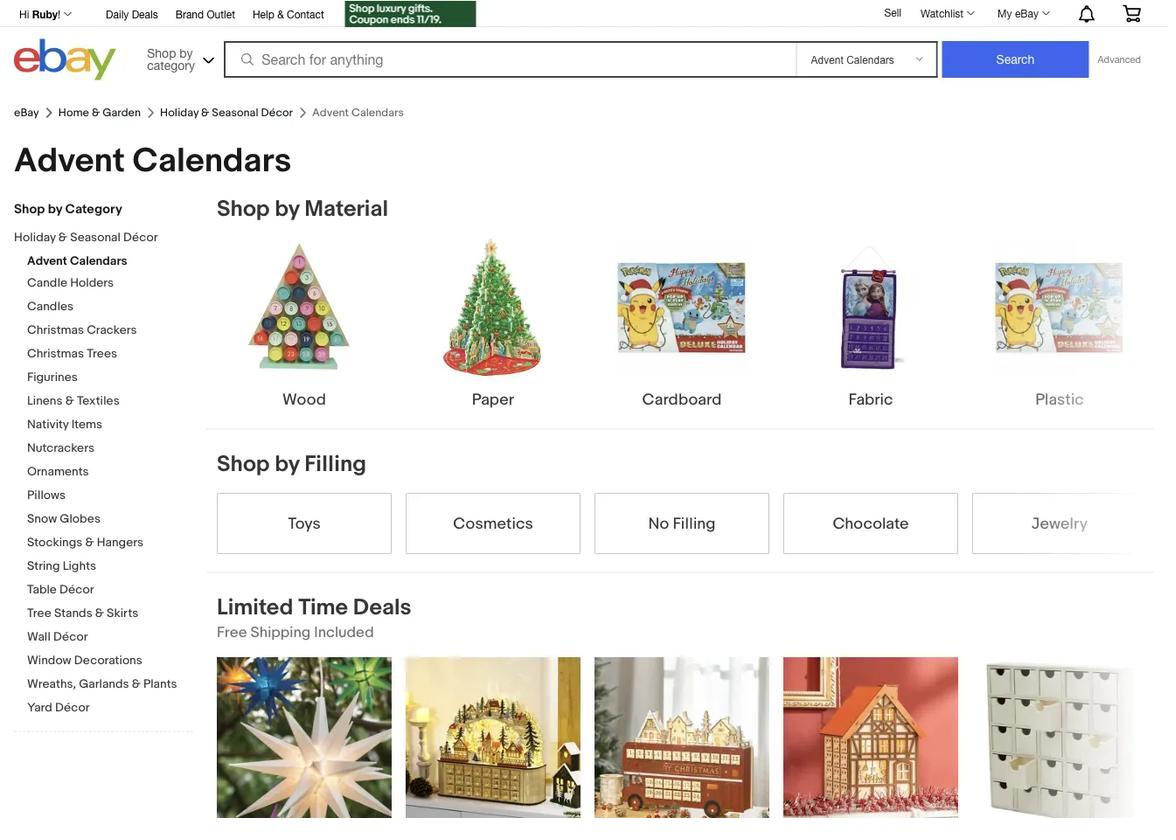 Task type: locate. For each thing, give the bounding box(es) containing it.
help & contact
[[253, 8, 324, 20]]

0 vertical spatial seasonal
[[212, 106, 259, 120]]

account navigation
[[10, 0, 1155, 29]]

filling
[[305, 451, 367, 479], [673, 514, 716, 533]]

0 vertical spatial filling
[[305, 451, 367, 479]]

deals inside limited time deals free shipping included
[[353, 595, 412, 622]]

seasonal
[[212, 106, 259, 120], [70, 231, 121, 245]]

shop for shop by material
[[217, 196, 270, 223]]

1 vertical spatial calendars
[[70, 254, 127, 269]]

by for filling
[[275, 451, 300, 479]]

wreaths,
[[27, 678, 76, 693]]

deals inside account navigation
[[132, 8, 158, 20]]

1 vertical spatial deals
[[353, 595, 412, 622]]

main content
[[206, 196, 1155, 819]]

homcom lighted christmas advent calendar, 24 dasys countdown to christmas image
[[406, 658, 581, 819]]

brand
[[176, 8, 204, 20]]

toys
[[288, 514, 321, 533]]

seasonal down category
[[70, 231, 121, 245]]

filling right no
[[673, 514, 716, 533]]

home & garden link
[[58, 106, 141, 120]]

christmas crackers link
[[27, 323, 193, 340]]

daily
[[106, 8, 129, 20]]

no filling link
[[595, 493, 770, 554]]

1 christmas from the top
[[27, 323, 84, 338]]

stockings & hangers link
[[27, 536, 193, 553]]

14" led moravian star kits 3d indoor outdoor christmas holiday home advent decor image
[[217, 658, 392, 819]]

0 horizontal spatial seasonal
[[70, 231, 121, 245]]

0 vertical spatial holiday
[[160, 106, 199, 120]]

None submit
[[943, 41, 1090, 78]]

seasonal for holiday & seasonal décor advent calendars candle holders candles christmas crackers christmas trees figurines linens & textiles nativity items nutcrackers ornaments pillows snow globes stockings & hangers string lights table décor tree stands & skirts wall décor window decorations wreaths, garlands & plants yard décor
[[70, 231, 121, 245]]

shop by category button
[[139, 39, 218, 77]]

included
[[314, 624, 374, 642]]

shop for shop by filling
[[217, 451, 270, 479]]

items
[[72, 418, 102, 433]]

trees
[[87, 347, 117, 362]]

0 horizontal spatial deals
[[132, 8, 158, 20]]

cosmetics link
[[406, 493, 581, 554]]

christmas down candles
[[27, 323, 84, 338]]

& down shop by category dropdown button
[[201, 106, 209, 120]]

cardboard link
[[595, 238, 770, 411]]

sell link
[[877, 6, 910, 18]]

0 horizontal spatial ebay
[[14, 106, 39, 120]]

0 vertical spatial deals
[[132, 8, 158, 20]]

category
[[147, 58, 195, 72]]

linens & textiles link
[[27, 394, 193, 411]]

limited time deals free shipping included
[[217, 595, 412, 642]]

holiday for holiday & seasonal décor
[[160, 106, 199, 120]]

advanced link
[[1090, 42, 1151, 77]]

ruby
[[32, 8, 58, 20]]

by for category
[[48, 202, 62, 217]]

seasonal down shop by category dropdown button
[[212, 106, 259, 120]]

ebay left the home
[[14, 106, 39, 120]]

material
[[305, 196, 389, 223]]

0 vertical spatial christmas
[[27, 323, 84, 338]]

deals right daily
[[132, 8, 158, 20]]

0 vertical spatial calendars
[[133, 141, 292, 182]]

holiday & seasonal décor
[[160, 106, 293, 120]]

by
[[180, 45, 193, 60], [275, 196, 300, 223], [48, 202, 62, 217], [275, 451, 300, 479]]

shop for shop by category
[[14, 202, 45, 217]]

christmas up figurines
[[27, 347, 84, 362]]

0 horizontal spatial calendars
[[70, 254, 127, 269]]

advent up the 'shop by category'
[[14, 141, 125, 182]]

shop for shop by category
[[147, 45, 176, 60]]

1 horizontal spatial holiday
[[160, 106, 199, 120]]

by down the brand at the left of page
[[180, 45, 193, 60]]

hangers
[[97, 536, 144, 551]]

your shopping cart image
[[1123, 5, 1143, 22]]

filling up toys
[[305, 451, 367, 479]]

nativity items link
[[27, 418, 193, 434]]

1 vertical spatial holiday & seasonal décor link
[[14, 231, 180, 247]]

deals up included on the bottom
[[353, 595, 412, 622]]

time
[[299, 595, 348, 622]]

holiday & seasonal décor link down shop by category dropdown button
[[160, 106, 293, 120]]

0 horizontal spatial filling
[[305, 451, 367, 479]]

1 vertical spatial christmas
[[27, 347, 84, 362]]

holiday inside holiday & seasonal décor advent calendars candle holders candles christmas crackers christmas trees figurines linens & textiles nativity items nutcrackers ornaments pillows snow globes stockings & hangers string lights table décor tree stands & skirts wall décor window decorations wreaths, garlands & plants yard décor
[[14, 231, 56, 245]]

shop inside shop by category
[[147, 45, 176, 60]]

1 horizontal spatial seasonal
[[212, 106, 259, 120]]

home & garden
[[58, 106, 141, 120]]

1 horizontal spatial ebay
[[1016, 7, 1039, 19]]

paper link
[[406, 238, 581, 411]]

home
[[58, 106, 89, 120]]

0 vertical spatial ebay
[[1016, 7, 1039, 19]]

calendars down holiday & seasonal décor
[[133, 141, 292, 182]]

1 horizontal spatial filling
[[673, 514, 716, 533]]

1 horizontal spatial deals
[[353, 595, 412, 622]]

1 vertical spatial advent
[[27, 254, 67, 269]]

1 vertical spatial filling
[[673, 514, 716, 533]]

by up toys link
[[275, 451, 300, 479]]

holiday down the 'shop by category'
[[14, 231, 56, 245]]

get the coupon image
[[345, 1, 477, 27]]

by left category
[[48, 202, 62, 217]]

decorations
[[74, 654, 142, 669]]

holiday
[[160, 106, 199, 120], [14, 231, 56, 245]]

outlet
[[207, 8, 235, 20]]

& right the home
[[92, 106, 100, 120]]

2 christmas from the top
[[27, 347, 84, 362]]

my ebay link
[[989, 3, 1059, 24]]

advent
[[14, 141, 125, 182], [27, 254, 67, 269]]

plastic image
[[995, 238, 1126, 378]]

1 vertical spatial ebay
[[14, 106, 39, 120]]

ebay right the 'my'
[[1016, 7, 1039, 19]]

décor
[[261, 106, 293, 120], [123, 231, 158, 245], [59, 583, 94, 598], [53, 630, 88, 645], [55, 701, 90, 716]]

1 vertical spatial seasonal
[[70, 231, 121, 245]]

& left skirts
[[95, 607, 104, 622]]

0 horizontal spatial holiday
[[14, 231, 56, 245]]

wood image
[[242, 238, 367, 378]]

daily deals link
[[106, 5, 158, 24]]

watchlist link
[[912, 3, 984, 24]]

calendars up holders
[[70, 254, 127, 269]]

daily deals
[[106, 8, 158, 20]]

by left material
[[275, 196, 300, 223]]

tree
[[27, 607, 52, 622]]

holiday down category
[[160, 106, 199, 120]]

holiday & seasonal décor link down category
[[14, 231, 180, 247]]

watchlist
[[921, 7, 964, 19]]

1 vertical spatial holiday
[[14, 231, 56, 245]]

24 days countdown to christmas advent calendar,  wooden house w/ drawer, light image
[[784, 658, 959, 819]]

paper image
[[439, 238, 548, 378]]

yard
[[27, 701, 52, 716]]

& inside 'help & contact' link
[[277, 8, 284, 20]]

& down the 'shop by category'
[[58, 231, 67, 245]]

christmas
[[27, 323, 84, 338], [27, 347, 84, 362]]

& right help at the top left
[[277, 8, 284, 20]]

by inside shop by category
[[180, 45, 193, 60]]

contact
[[287, 8, 324, 20]]

Search for anything text field
[[227, 43, 793, 76]]

help & contact link
[[253, 5, 324, 24]]

holiday & seasonal décor link
[[160, 106, 293, 120], [14, 231, 180, 247]]

advent up "candle"
[[27, 254, 67, 269]]

string lights link
[[27, 560, 193, 576]]

christmas trees link
[[27, 347, 193, 364]]

my
[[998, 7, 1013, 19]]

calendars
[[133, 141, 292, 182], [70, 254, 127, 269]]

deals
[[132, 8, 158, 20], [353, 595, 412, 622]]

ebay link
[[14, 106, 39, 120]]

skirts
[[107, 607, 139, 622]]

seasonal inside holiday & seasonal décor advent calendars candle holders candles christmas crackers christmas trees figurines linens & textiles nativity items nutcrackers ornaments pillows snow globes stockings & hangers string lights table décor tree stands & skirts wall décor window decorations wreaths, garlands & plants yard décor
[[70, 231, 121, 245]]



Task type: describe. For each thing, give the bounding box(es) containing it.
snow
[[27, 512, 57, 527]]

snow globes link
[[27, 512, 193, 529]]

& right linens
[[65, 394, 74, 409]]

wall
[[27, 630, 51, 645]]

stockings
[[27, 536, 83, 551]]

plastic link
[[973, 238, 1148, 411]]

none submit inside shop by category banner
[[943, 41, 1090, 78]]

table
[[27, 583, 57, 598]]

candles
[[27, 300, 74, 315]]

cardboard
[[643, 390, 722, 409]]

advent calendars
[[14, 141, 292, 182]]

window
[[27, 654, 71, 669]]

figurines link
[[27, 371, 193, 387]]

& down globes
[[85, 536, 94, 551]]

ornaments link
[[27, 465, 193, 482]]

0 vertical spatial holiday & seasonal décor link
[[160, 106, 293, 120]]

shop by filling
[[217, 451, 367, 479]]

ornaments
[[27, 465, 89, 480]]

brand outlet link
[[176, 5, 235, 24]]

advanced
[[1099, 54, 1142, 65]]

chocolate link
[[784, 493, 959, 554]]

shop by material
[[217, 196, 389, 223]]

hi ruby !
[[19, 8, 60, 20]]

sell
[[885, 6, 902, 18]]

cosmetics
[[453, 514, 533, 533]]

lights
[[63, 560, 96, 574]]

yard décor link
[[27, 701, 193, 718]]

25 drawer wooden advent calendar, diy unfinished storage box, ready to decorate image
[[981, 658, 1140, 819]]

fabric link
[[784, 238, 959, 411]]

garlands
[[79, 678, 129, 693]]

no filling
[[649, 514, 716, 533]]

by for material
[[275, 196, 300, 223]]

advent inside holiday & seasonal décor advent calendars candle holders candles christmas crackers christmas trees figurines linens & textiles nativity items nutcrackers ornaments pillows snow globes stockings & hangers string lights table décor tree stands & skirts wall décor window decorations wreaths, garlands & plants yard décor
[[27, 254, 67, 269]]

by for category
[[180, 45, 193, 60]]

category
[[65, 202, 122, 217]]

stands
[[54, 607, 93, 622]]

nutcrackers
[[27, 441, 94, 456]]

plants
[[143, 678, 177, 693]]

holiday & seasonal décor advent calendars candle holders candles christmas crackers christmas trees figurines linens & textiles nativity items nutcrackers ornaments pillows snow globes stockings & hangers string lights table décor tree stands & skirts wall décor window decorations wreaths, garlands & plants yard décor
[[14, 231, 177, 716]]

fabric
[[849, 390, 894, 409]]

toys link
[[217, 493, 392, 554]]

pillows link
[[27, 489, 193, 505]]

candles link
[[27, 300, 193, 316]]

1 horizontal spatial calendars
[[133, 141, 292, 182]]

main content containing shop by material
[[206, 196, 1155, 819]]

free
[[217, 624, 247, 642]]

candle holders link
[[27, 276, 193, 293]]

holiday for holiday & seasonal décor advent calendars candle holders candles christmas crackers christmas trees figurines linens & textiles nativity items nutcrackers ornaments pillows snow globes stockings & hangers string lights table décor tree stands & skirts wall décor window decorations wreaths, garlands & plants yard décor
[[14, 231, 56, 245]]

christmas advent calendar, light up wooden bus decoration w/ village & drawers image
[[595, 658, 770, 819]]

wall décor link
[[27, 630, 193, 647]]

plastic
[[1036, 390, 1085, 409]]

holders
[[70, 276, 114, 291]]

seasonal for holiday & seasonal décor
[[212, 106, 259, 120]]

& left plants
[[132, 678, 141, 693]]

no
[[649, 514, 670, 533]]

fabric image
[[826, 238, 917, 378]]

shop by category
[[147, 45, 195, 72]]

hi
[[19, 8, 29, 20]]

figurines
[[27, 371, 78, 385]]

string
[[27, 560, 60, 574]]

candle
[[27, 276, 67, 291]]

shop by category
[[14, 202, 122, 217]]

0 vertical spatial advent
[[14, 141, 125, 182]]

tree stands & skirts link
[[27, 607, 193, 623]]

shop by category banner
[[10, 0, 1155, 85]]

nutcrackers link
[[27, 441, 193, 458]]

limited
[[217, 595, 294, 622]]

cardboard image
[[617, 238, 748, 378]]

jewelry link
[[973, 493, 1148, 554]]

garden
[[103, 106, 141, 120]]

wood
[[283, 390, 326, 409]]

paper
[[472, 390, 515, 409]]

table décor link
[[27, 583, 193, 600]]

wood link
[[217, 238, 392, 411]]

my ebay
[[998, 7, 1039, 19]]

globes
[[60, 512, 101, 527]]

brand outlet
[[176, 8, 235, 20]]

window decorations link
[[27, 654, 193, 671]]

pillows
[[27, 489, 66, 504]]

linens
[[27, 394, 63, 409]]

!
[[58, 8, 60, 20]]

calendars inside holiday & seasonal décor advent calendars candle holders candles christmas crackers christmas trees figurines linens & textiles nativity items nutcrackers ornaments pillows snow globes stockings & hangers string lights table décor tree stands & skirts wall décor window decorations wreaths, garlands & plants yard décor
[[70, 254, 127, 269]]

shipping
[[251, 624, 311, 642]]

nativity
[[27, 418, 69, 433]]

wreaths, garlands & plants link
[[27, 678, 193, 694]]

ebay inside account navigation
[[1016, 7, 1039, 19]]

help
[[253, 8, 275, 20]]

textiles
[[77, 394, 120, 409]]



Task type: vqa. For each thing, say whether or not it's contained in the screenshot.
positive
no



